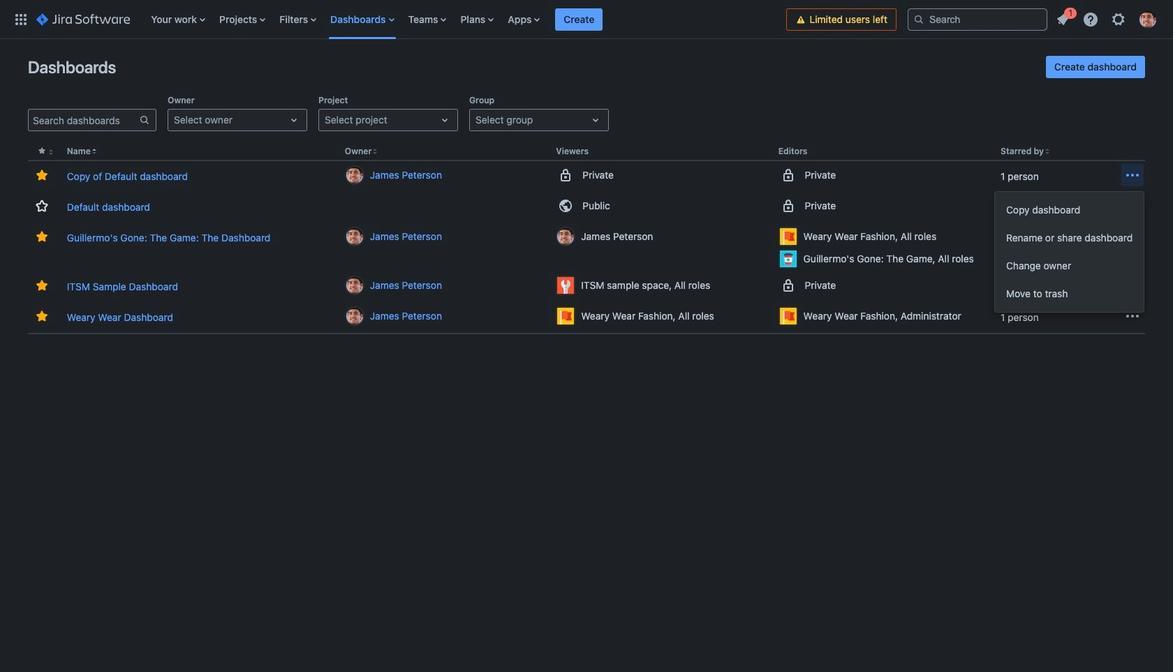 Task type: locate. For each thing, give the bounding box(es) containing it.
None text field
[[174, 113, 177, 127], [325, 113, 328, 127], [174, 113, 177, 127], [325, 113, 328, 127]]

banner
[[0, 0, 1174, 39]]

star guillermo's gone: the game: the dashboard image
[[33, 229, 50, 245]]

list
[[144, 0, 787, 39], [1051, 5, 1165, 32]]

2 more image from the top
[[1125, 308, 1142, 325]]

0 vertical spatial more image
[[1125, 167, 1142, 184]]

star itsm sample dashboard image
[[33, 277, 50, 294]]

open image
[[286, 112, 303, 129], [588, 112, 604, 129]]

Search dashboards text field
[[29, 110, 139, 130]]

star copy of default dashboard image
[[33, 167, 50, 184]]

None search field
[[908, 8, 1048, 30]]

star default dashboard image
[[33, 198, 50, 215]]

open image
[[437, 112, 453, 129]]

list item
[[556, 0, 603, 39], [1051, 5, 1077, 30]]

primary element
[[8, 0, 787, 39]]

jira software image
[[36, 11, 130, 28], [36, 11, 130, 28]]

your profile and settings image
[[1140, 11, 1157, 28]]

notifications image
[[1055, 11, 1072, 28]]

1 horizontal spatial list item
[[1051, 5, 1077, 30]]

1 horizontal spatial open image
[[588, 112, 604, 129]]

None text field
[[476, 113, 478, 127]]

0 horizontal spatial open image
[[286, 112, 303, 129]]

1 vertical spatial more image
[[1125, 308, 1142, 325]]

more image
[[1125, 167, 1142, 184], [1125, 308, 1142, 325]]

group
[[996, 192, 1145, 312]]



Task type: describe. For each thing, give the bounding box(es) containing it.
0 horizontal spatial list item
[[556, 0, 603, 39]]

star weary wear dashboard image
[[33, 308, 50, 325]]

1 horizontal spatial list
[[1051, 5, 1165, 32]]

appswitcher icon image
[[13, 11, 29, 28]]

search image
[[914, 14, 925, 25]]

dashboards details element
[[28, 143, 1146, 335]]

settings image
[[1111, 11, 1128, 28]]

Search field
[[908, 8, 1048, 30]]

list item inside list
[[1051, 5, 1077, 30]]

1 more image from the top
[[1125, 167, 1142, 184]]

2 open image from the left
[[588, 112, 604, 129]]

1 open image from the left
[[286, 112, 303, 129]]

0 horizontal spatial list
[[144, 0, 787, 39]]

help image
[[1083, 11, 1100, 28]]



Task type: vqa. For each thing, say whether or not it's contained in the screenshot.
search box
yes



